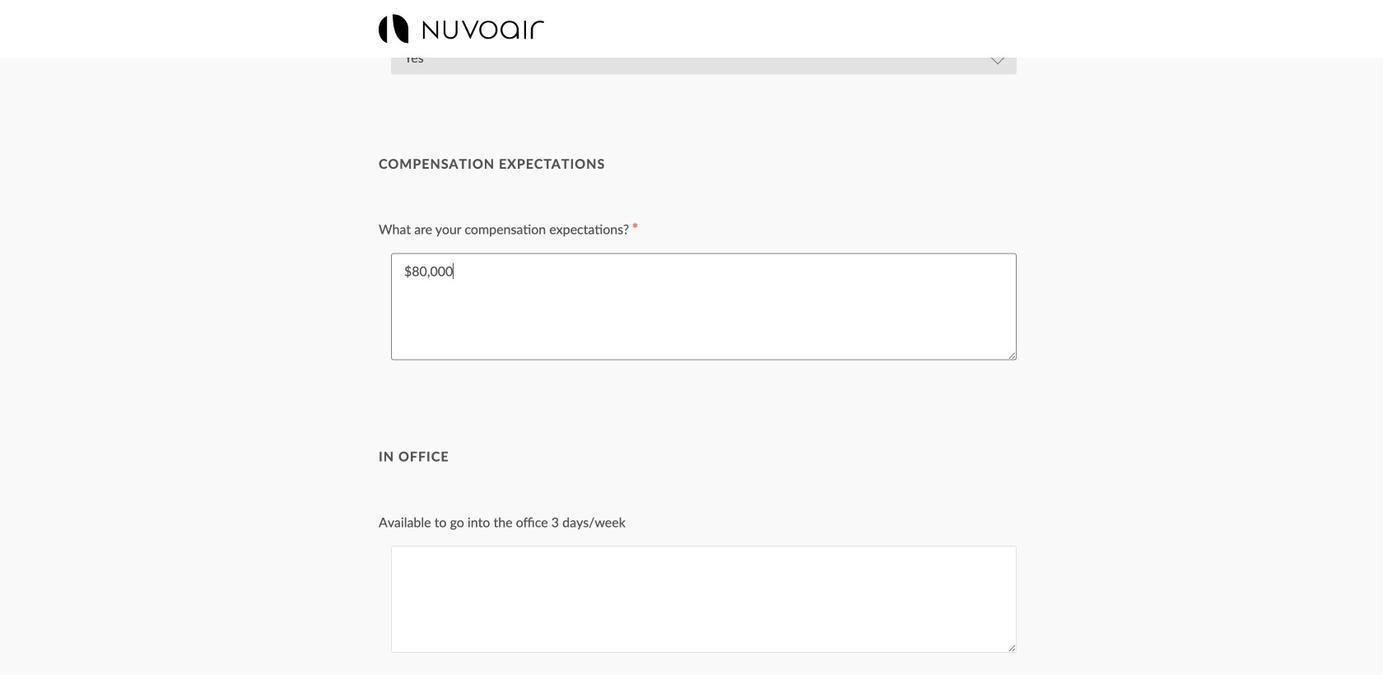 Task type: locate. For each thing, give the bounding box(es) containing it.
nuvoair logo image
[[379, 14, 544, 43]]

None text field
[[391, 546, 1017, 653]]

None text field
[[391, 253, 1017, 360]]



Task type: vqa. For each thing, say whether or not it's contained in the screenshot.
paperclip icon
no



